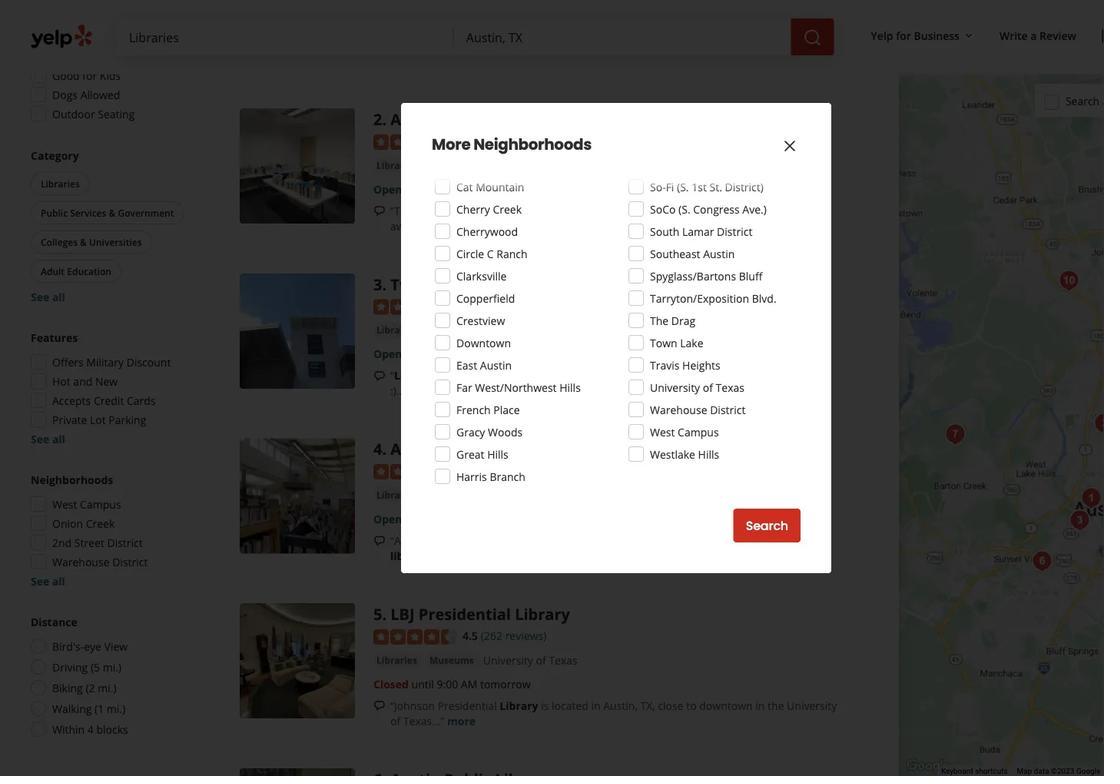 Task type: vqa. For each thing, say whether or not it's contained in the screenshot.
top university
yes



Task type: locate. For each thing, give the bounding box(es) containing it.
adult education button
[[31, 260, 121, 283]]

soco (s. congress ave.)
[[650, 202, 767, 216]]

libraries for libraries "button" over closed
[[377, 654, 417, 666]]

onion creek
[[52, 516, 115, 531]]

more link for oaks
[[412, 384, 440, 398]]

2 vertical spatial &
[[80, 236, 87, 248]]

austin public library - yarborough branch link
[[391, 108, 713, 130]]

west campus inside group
[[52, 497, 121, 512]]

see for offers
[[31, 432, 49, 446]]

more neighborhoods dialog
[[0, 0, 1105, 776]]

1 all from the top
[[52, 289, 65, 304]]

heights
[[683, 358, 721, 372]]

more down "" libraries"
[[412, 384, 440, 398]]

libraries button down 4.3 star rating 'image'
[[374, 157, 420, 173]]

1 vertical spatial west campus
[[52, 497, 121, 512]]

None search field
[[117, 18, 838, 55]]

1 horizontal spatial austin public library - yarborough branch image
[[1090, 409, 1105, 439]]

1 vertical spatial open until 8:00 pm
[[374, 512, 471, 526]]

1 vertical spatial fi
[[666, 179, 674, 194]]

. left twin
[[382, 273, 387, 295]]

0 horizontal spatial warehouse
[[52, 555, 110, 569]]

1 vertical spatial 16 speech v2 image
[[374, 535, 386, 547]]

0 horizontal spatial texas
[[549, 653, 578, 668]]

library up cherrywood
[[466, 203, 502, 218]]

map region
[[718, 0, 1105, 776]]

mi.) right (5
[[103, 660, 122, 674]]

pm up staff!
[[455, 512, 471, 526]]

hills
[[560, 380, 581, 395], [487, 447, 509, 462], [698, 447, 720, 462]]

campus up onion creek on the left of page
[[80, 497, 121, 512]]

presidential
[[419, 603, 511, 625], [438, 698, 497, 713]]

libraries link up closed
[[374, 652, 420, 668]]

0 vertical spatial (s.
[[677, 179, 689, 194]]

all down adult
[[52, 289, 65, 304]]

1 vertical spatial used
[[671, 533, 695, 548]]

libraries button up open until 9:00 pm
[[374, 322, 420, 338]]

more down "johnson presidential library
[[447, 714, 476, 728]]

3 . twin oaks branch- austin public library
[[374, 273, 698, 295]]

1 vertical spatial 4.5
[[463, 629, 478, 643]]

1 vertical spatial austin public library - yarborough branch image
[[1090, 409, 1105, 439]]

and
[[565, 368, 584, 383], [73, 374, 92, 389]]

16 speech v2 image left "and
[[374, 535, 386, 547]]

"this
[[390, 203, 415, 218]]

(23 reviews) link
[[481, 297, 541, 314]]

more link down "johnson presidential library
[[447, 714, 476, 728]]

of down "town"
[[663, 368, 673, 383]]

is left travis
[[630, 368, 638, 383]]

west campus up onion creek on the left of page
[[52, 497, 121, 512]]

1 open until 8:00 pm from the top
[[374, 182, 471, 196]]

0 vertical spatial group
[[28, 148, 191, 304]]

libraries down 'category'
[[41, 177, 80, 190]]

offers
[[52, 355, 84, 369]]

4.5 left (23
[[463, 299, 478, 313]]

0 vertical spatial 9:00
[[430, 347, 452, 361]]

2 vertical spatial -
[[554, 438, 559, 460]]

& for bar
[[457, 18, 464, 31]]

1 4.5 star rating image from the top
[[374, 299, 457, 315]]

close image
[[781, 137, 799, 155]]

0 vertical spatial see all button
[[31, 289, 65, 304]]

1 vertical spatial 9:00
[[437, 677, 458, 691]]

bigger
[[615, 533, 646, 548]]

cookbook
[[392, 18, 437, 31]]

2 horizontal spatial hills
[[698, 447, 720, 462]]

0 vertical spatial warehouse
[[650, 402, 708, 417]]

oaks
[[432, 273, 470, 295]]

0 horizontal spatial hills
[[487, 447, 509, 462]]

district right 'street'
[[107, 535, 143, 550]]

& right the colleges
[[80, 236, 87, 248]]

austin public library - north village image
[[240, 438, 355, 554]]

4.5 star rating image
[[374, 299, 457, 315], [374, 629, 457, 645]]

branch inside the more neighborhoods "dialog"
[[490, 469, 526, 484]]

is
[[417, 203, 425, 218], [630, 368, 638, 383], [541, 698, 549, 713]]

texas
[[716, 380, 745, 395], [549, 653, 578, 668]]

.
[[382, 108, 387, 130], [382, 273, 387, 295], [382, 438, 387, 460], [382, 603, 387, 625]]

creek inside group
[[86, 516, 115, 531]]

lbj presidential library link
[[391, 603, 570, 625]]

9:00 for oaks
[[430, 347, 452, 361]]

library inside space which used to be my home library before i moved away."
[[674, 203, 706, 218]]

user actions element
[[859, 22, 1105, 52]]

more for public
[[426, 219, 454, 233]]

1 vertical spatial see all
[[31, 432, 65, 446]]

4.5 star rating image for twin
[[374, 299, 457, 315]]

open until 8:00 pm for austin public library - north village
[[374, 512, 471, 526]]

1 horizontal spatial 4
[[374, 438, 382, 460]]

onion
[[52, 516, 83, 531]]

for inside 'button'
[[896, 28, 912, 43]]

cherry creek
[[457, 202, 522, 216]]

3 . from the top
[[382, 438, 387, 460]]

1 4.5 from the top
[[463, 299, 478, 313]]

district)
[[725, 179, 764, 194]]

east
[[457, 358, 477, 372]]

east austin
[[457, 358, 512, 372]]

all for offers military discount
[[52, 432, 65, 446]]

wonderful
[[464, 368, 515, 383]]

mi.) for biking (2 mi.)
[[98, 681, 117, 695]]

museums link
[[427, 652, 477, 668]]

0 vertical spatial be
[[609, 203, 621, 218]]

1 vertical spatial -
[[554, 108, 559, 130]]

(37 reviews) link
[[481, 462, 541, 479]]

search inside button
[[746, 517, 789, 535]]

4.5 link left (262
[[463, 627, 478, 644]]

0 vertical spatial open until 8:00 pm
[[374, 182, 471, 196]]

. up 4 star rating image
[[382, 438, 387, 460]]

great
[[437, 203, 463, 218]]

. for 4
[[382, 438, 387, 460]]

0 vertical spatial campus
[[678, 425, 719, 439]]

1 vertical spatial see all button
[[31, 432, 65, 446]]

16 speech v2 image left "this
[[374, 205, 386, 217]]

1 . from the top
[[382, 108, 387, 130]]

mi.) right (2
[[98, 681, 117, 695]]

2 . from the top
[[382, 273, 387, 295]]

colleges
[[41, 236, 78, 248]]

1 vertical spatial group
[[26, 330, 191, 447]]

1 horizontal spatial and
[[565, 368, 584, 383]]

libraries button down 'category'
[[31, 172, 90, 195]]

hills right westlake
[[698, 447, 720, 462]]

1 one from the left
[[608, 368, 627, 383]]

16 speech v2 image down closed
[[374, 700, 386, 712]]

1 horizontal spatial university
[[650, 380, 700, 395]]

1 vertical spatial (s.
[[679, 202, 691, 216]]

texas up the located
[[549, 653, 578, 668]]

1 horizontal spatial search
[[1066, 94, 1100, 108]]

3 see all button from the top
[[31, 574, 65, 588]]

4.3 star rating image
[[374, 134, 457, 150]]

government
[[118, 206, 174, 219]]

9:00
[[430, 347, 452, 361], [437, 677, 458, 691]]

library up (262 reviews) link
[[515, 603, 570, 625]]

austin public library - yarborough branch image inside map region
[[1090, 409, 1105, 439]]

adult
[[41, 265, 65, 277]]

public services & government button
[[31, 201, 184, 224]]

cards
[[127, 393, 156, 408]]

0 horizontal spatial search
[[746, 517, 789, 535]]

0 horizontal spatial austin public library - yarborough branch image
[[240, 108, 355, 224]]

2 see all from the top
[[31, 432, 65, 446]]

for right yelp
[[896, 28, 912, 43]]

lbj presidential library image
[[1102, 458, 1105, 488]]

3 all from the top
[[52, 574, 65, 588]]

1 see from the top
[[31, 289, 49, 304]]

great
[[457, 447, 485, 462]]

2 all from the top
[[52, 432, 65, 446]]

16 speech v2 image
[[374, 205, 386, 217], [374, 535, 386, 547], [374, 700, 386, 712]]

library for "this is a great library
[[466, 203, 502, 218]]

reviews) down 4 . austin public library - north village
[[499, 464, 541, 478]]

this inside - but would this be..."
[[830, 38, 848, 53]]

district
[[717, 224, 753, 239], [710, 402, 746, 417], [107, 535, 143, 550], [112, 555, 148, 569]]

c
[[487, 246, 494, 261]]

texas inside the more neighborhoods "dialog"
[[716, 380, 745, 395]]

street
[[74, 535, 104, 550]]

district down before
[[717, 224, 753, 239]]

creek down (23
[[468, 323, 497, 338]]

0 vertical spatial mi.)
[[103, 660, 122, 674]]

1 vertical spatial branch
[[490, 469, 526, 484]]

3 see from the top
[[31, 574, 49, 588]]

16 chevron down v2 image
[[963, 30, 975, 42]]

and right hot at the left of page
[[73, 374, 92, 389]]

0 vertical spatial university of texas
[[650, 380, 745, 395]]

9:00 for presidential
[[437, 677, 458, 691]]

warehouse district inside the more neighborhoods "dialog"
[[650, 402, 746, 417]]

more down "this is a great library
[[426, 219, 454, 233]]

warehouse up westlake
[[650, 402, 708, 417]]

1 vertical spatial warehouse district
[[52, 555, 148, 569]]

hills for great hills
[[487, 447, 509, 462]]

see for west
[[31, 574, 49, 588]]

free wi-fi
[[52, 30, 102, 44]]

libraries link down 4 star rating image
[[374, 487, 420, 503]]

1 vertical spatial 8:00
[[430, 512, 452, 526]]

libraries
[[377, 159, 417, 171], [41, 177, 80, 190], [377, 324, 417, 336], [394, 368, 442, 383], [377, 489, 417, 501], [377, 654, 417, 666]]

of down "johnson
[[390, 714, 401, 728]]

university of texas inside the more neighborhoods "dialog"
[[650, 380, 745, 395]]

3 libraries link from the top
[[374, 487, 420, 503]]

0 horizontal spatial campus
[[80, 497, 121, 512]]

open until 8:00 pm for austin public library - yarborough branch
[[374, 182, 471, 196]]

resource
[[518, 368, 562, 383]]

0 horizontal spatial branch
[[490, 469, 526, 484]]

- but would this be..."
[[390, 38, 848, 68]]

0 horizontal spatial library
[[466, 203, 502, 218]]

2 see from the top
[[31, 432, 49, 446]]

0 horizontal spatial one
[[608, 368, 627, 383]]

laura bush community library image
[[940, 419, 971, 450]]

1 horizontal spatial west
[[650, 425, 675, 439]]

0 vertical spatial creek
[[493, 202, 522, 216]]

0 vertical spatial texas
[[716, 380, 745, 395]]

2 16 speech v2 image from the top
[[374, 535, 386, 547]]

. for 3
[[382, 273, 387, 295]]

texas down heights
[[716, 380, 745, 395]]

to right (i'm
[[698, 533, 708, 548]]

0 vertical spatial for
[[896, 28, 912, 43]]

see all down private at the left bottom of page
[[31, 432, 65, 446]]

group
[[28, 148, 191, 304], [26, 330, 191, 447], [26, 472, 191, 589]]

are
[[444, 368, 461, 383]]

2 vertical spatial university
[[787, 698, 837, 713]]

pm up cherry
[[455, 182, 471, 196]]

picked.
[[564, 38, 600, 53]]

(1
[[95, 701, 104, 716]]

twin oaks branch- austin public library image
[[240, 273, 355, 389]]

1 horizontal spatial branch
[[658, 108, 713, 130]]

yelp for business
[[871, 28, 960, 43]]

open for 4
[[374, 512, 402, 526]]

downtown
[[700, 698, 753, 713]]

creek
[[493, 202, 522, 216], [468, 323, 497, 338], [86, 516, 115, 531]]

1 vertical spatial is
[[630, 368, 638, 383]]

museums button
[[427, 652, 477, 668]]

1 horizontal spatial warehouse district
[[650, 402, 746, 417]]

2 vertical spatial see all
[[31, 574, 65, 588]]

(262
[[481, 629, 503, 643]]

a left fan
[[670, 38, 676, 53]]

1 horizontal spatial one
[[641, 368, 660, 383]]

open until 8:00 pm up "this
[[374, 182, 471, 196]]

0 vertical spatial west campus
[[650, 425, 719, 439]]

1 horizontal spatial warehouse
[[650, 402, 708, 417]]

4 . from the top
[[382, 603, 387, 625]]

one
[[608, 368, 627, 383], [641, 368, 660, 383]]

libraries up open until 9:00 pm
[[377, 324, 417, 336]]

2 horizontal spatial library
[[674, 203, 706, 218]]

reviews) for public
[[499, 299, 541, 313]]

furniture
[[440, 38, 485, 53]]

2nd street district
[[52, 535, 143, 550]]

16 speech v2 image for 4
[[374, 535, 386, 547]]

more link for presidential
[[447, 714, 476, 728]]

& for services
[[109, 206, 116, 219]]

2 8:00 from the top
[[430, 512, 452, 526]]

2 4.5 star rating image from the top
[[374, 629, 457, 645]]

2 libraries link from the top
[[374, 322, 420, 338]]

1 horizontal spatial west campus
[[650, 425, 719, 439]]

2 4.5 link from the top
[[463, 627, 478, 644]]

3 16 speech v2 image from the top
[[374, 700, 386, 712]]

cat mountain
[[457, 179, 524, 194]]

campus
[[678, 425, 719, 439], [80, 497, 121, 512]]

1 vertical spatial be
[[599, 533, 612, 548]]

review
[[1040, 28, 1077, 43]]

0 vertical spatial austin public library - yarborough branch image
[[240, 108, 355, 224]]

libraries for libraries "button" under 'category'
[[41, 177, 80, 190]]

2 vertical spatial see
[[31, 574, 49, 588]]

2 horizontal spatial &
[[457, 18, 464, 31]]

university of texas
[[650, 380, 745, 395], [483, 653, 578, 668]]

discount
[[127, 355, 171, 369]]

& right "bar"
[[457, 18, 464, 31]]

0 horizontal spatial used
[[568, 203, 593, 218]]

itself
[[542, 533, 566, 548]]

neighborhoods down the 2 . austin public library - yarborough branch
[[474, 134, 592, 155]]

1 horizontal spatial the
[[650, 313, 669, 328]]

8:00 for austin public library - north village
[[430, 512, 452, 526]]

2 see all button from the top
[[31, 432, 65, 446]]

more
[[418, 53, 447, 68], [426, 219, 454, 233], [412, 384, 440, 398], [447, 714, 476, 728]]

this right 'resource'
[[587, 368, 605, 383]]

4.5 star rating image down lbj
[[374, 629, 457, 645]]

until for lbj presidential library
[[412, 677, 434, 691]]

west campus inside the more neighborhoods "dialog"
[[650, 425, 719, 439]]

1 vertical spatial the
[[486, 533, 504, 548]]

until for twin oaks branch- austin public library
[[405, 347, 428, 361]]

3 see all from the top
[[31, 574, 65, 588]]

am
[[461, 677, 478, 691]]

(5
[[91, 660, 100, 674]]

university inside is located in austin, tx, close to downtown in the university of texas..."
[[787, 698, 837, 713]]

0 vertical spatial search
[[1066, 94, 1100, 108]]

0 horizontal spatial the
[[486, 533, 504, 548]]

0 horizontal spatial neighborhoods
[[31, 472, 113, 487]]

1 8:00 from the top
[[430, 182, 452, 196]]

more right be..."
[[418, 53, 447, 68]]

see all button down 2nd
[[31, 574, 65, 588]]

good for kids
[[52, 68, 121, 83]]

1 horizontal spatial library
[[507, 533, 539, 548]]

this
[[500, 18, 516, 31], [711, 38, 729, 53], [830, 38, 848, 53], [587, 368, 605, 383]]

library for austin public library - north village
[[495, 438, 550, 460]]

of inside the more neighborhoods "dialog"
[[703, 380, 713, 395]]

1 vertical spatial for
[[82, 68, 97, 83]]

used inside the "and friendly staff! the library itself could be bigger (i'm used to the ginormous public libraries
[[671, 533, 695, 548]]

gracy woods
[[457, 425, 523, 439]]

option group
[[26, 614, 191, 742]]

be inside space which used to be my home library before i moved away."
[[609, 203, 621, 218]]

to right close
[[687, 698, 697, 713]]

9:00 down bouldin in the top left of the page
[[430, 347, 452, 361]]

0 vertical spatial see all
[[31, 289, 65, 304]]

university of texas down the (262 reviews)
[[483, 653, 578, 668]]

1 vertical spatial search
[[746, 517, 789, 535]]

university inside the more neighborhoods "dialog"
[[650, 380, 700, 395]]

1 vertical spatial &
[[109, 206, 116, 219]]

before
[[709, 203, 742, 218]]

0 horizontal spatial university of texas
[[483, 653, 578, 668]]

village
[[613, 438, 664, 460]]

. left lbj
[[382, 603, 387, 625]]

2 4.5 from the top
[[463, 629, 478, 643]]

2 vertical spatial group
[[26, 472, 191, 589]]

be inside the "and friendly staff! the library itself could be bigger (i'm used to the ginormous public libraries
[[599, 533, 612, 548]]

see all button down adult
[[31, 289, 65, 304]]

pm down bouldin creek
[[455, 347, 471, 361]]

lake
[[681, 336, 704, 350]]

4.3
[[463, 134, 478, 148]]

0 vertical spatial the
[[650, 313, 669, 328]]

twin oaks branch- austin public library image
[[1065, 505, 1096, 536]]

in inside "are wonderful resource and this one is one of the better ones in the city. :)...""
[[755, 368, 765, 383]]

search for search a
[[1066, 94, 1100, 108]]

presidential up (262
[[419, 603, 511, 625]]

warehouse district down 2nd street district
[[52, 555, 148, 569]]

public up the colleges
[[41, 206, 68, 219]]

of down heights
[[703, 380, 713, 395]]

more link down "this is a great library
[[426, 219, 454, 233]]

the right staff!
[[486, 533, 504, 548]]

- for village
[[554, 438, 559, 460]]

reviews) right '(42'
[[499, 134, 541, 148]]

0 horizontal spatial west campus
[[52, 497, 121, 512]]

1 vertical spatial west
[[52, 497, 77, 512]]

open until 8:00 pm up friendly
[[374, 512, 471, 526]]

see all for west
[[31, 574, 65, 588]]

to inside space which used to be my home library before i moved away."
[[595, 203, 606, 218]]

library up (42 reviews) link
[[495, 108, 550, 130]]

the right downtown
[[768, 698, 784, 713]]

2 vertical spatial all
[[52, 574, 65, 588]]

twin
[[391, 273, 428, 295]]

see all down adult
[[31, 289, 65, 304]]

warehouse district
[[650, 402, 746, 417], [52, 555, 148, 569]]

libraries for libraries "button" under 4 star rating image
[[377, 489, 417, 501]]

google image
[[903, 756, 954, 776]]

be..."
[[390, 53, 415, 68]]

more for oaks
[[412, 384, 440, 398]]

public services & government
[[41, 206, 174, 219]]

1 horizontal spatial is
[[541, 698, 549, 713]]

austin central library image
[[1077, 483, 1105, 514]]

creek down "mountain"
[[493, 202, 522, 216]]

used
[[568, 203, 593, 218], [671, 533, 695, 548]]

open until 9:00 pm
[[374, 347, 471, 361]]

- left but
[[770, 38, 774, 53]]

the
[[421, 38, 438, 53], [675, 368, 692, 383], [767, 368, 784, 383], [711, 533, 727, 548], [768, 698, 784, 713]]

this right search icon
[[830, 38, 848, 53]]

0 vertical spatial university
[[650, 380, 700, 395]]

a left great
[[428, 203, 434, 218]]

0 vertical spatial see
[[31, 289, 49, 304]]

austin public library - yarborough branch image
[[240, 108, 355, 224], [1090, 409, 1105, 439]]

0 vertical spatial 8:00
[[430, 182, 452, 196]]

1 vertical spatial all
[[52, 432, 65, 446]]

until up "and
[[405, 512, 428, 526]]

outdoor
[[52, 106, 95, 121]]

see all for offers
[[31, 432, 65, 446]]

1 vertical spatial university of texas
[[483, 653, 578, 668]]

for up dogs allowed
[[82, 68, 97, 83]]

16 speech v2 image
[[374, 370, 386, 382]]

0 vertical spatial &
[[457, 18, 464, 31]]

services
[[70, 206, 106, 219]]

0 horizontal spatial 4
[[87, 722, 94, 737]]

libraries down 4.3 star rating 'image'
[[377, 159, 417, 171]]

military
[[86, 355, 124, 369]]

library inside the "and friendly staff! the library itself could be bigger (i'm used to the ginormous public libraries
[[507, 533, 539, 548]]

one down "town"
[[641, 368, 660, 383]]

8:00
[[430, 182, 452, 196], [430, 512, 452, 526]]

pm for 4
[[455, 512, 471, 526]]

2 vertical spatial mi.)
[[107, 701, 126, 716]]

austin public library - spicewood springs image
[[1054, 266, 1085, 296]]

1 4.5 link from the top
[[463, 297, 478, 314]]

2 horizontal spatial is
[[630, 368, 638, 383]]

hills up (37
[[487, 447, 509, 462]]

. for 5
[[382, 603, 387, 625]]

0 horizontal spatial fi
[[93, 30, 102, 44]]

open up "this
[[374, 182, 402, 196]]

0 vertical spatial 4.5
[[463, 299, 478, 313]]

- inside - but would this be..."
[[770, 38, 774, 53]]

creek inside the more neighborhoods "dialog"
[[493, 202, 522, 216]]

group containing neighborhoods
[[26, 472, 191, 589]]

search image
[[804, 29, 822, 47]]

public
[[787, 533, 818, 548]]

search a
[[1066, 94, 1105, 108]]

french
[[457, 402, 491, 417]]

dogs
[[52, 87, 78, 102]]

group containing category
[[28, 148, 191, 304]]

campus up westlake hills
[[678, 425, 719, 439]]

projects image
[[1101, 28, 1105, 46]]

0 vertical spatial 4.5 link
[[463, 297, 478, 314]]

mountain
[[476, 179, 524, 194]]

creek up 2nd street district
[[86, 516, 115, 531]]

to left my
[[595, 203, 606, 218]]

universities
[[89, 236, 142, 248]]

1 vertical spatial warehouse
[[52, 555, 110, 569]]

0 vertical spatial is
[[417, 203, 425, 218]]

1 vertical spatial university
[[483, 653, 533, 668]]

1 16 speech v2 image from the top
[[374, 205, 386, 217]]

1 vertical spatial 4.5 link
[[463, 627, 478, 644]]

0 vertical spatial used
[[568, 203, 593, 218]]

. up 4.3 star rating 'image'
[[382, 108, 387, 130]]

hot
[[52, 374, 71, 389]]

2 open until 8:00 pm from the top
[[374, 512, 471, 526]]

yarborough
[[563, 108, 654, 130]]

branch down 4 . austin public library - north village
[[490, 469, 526, 484]]

2 vertical spatial see all button
[[31, 574, 65, 588]]

west campus up westlake hills
[[650, 425, 719, 439]]



Task type: describe. For each thing, give the bounding box(es) containing it.
4.0
[[463, 464, 478, 478]]

more for presidential
[[447, 714, 476, 728]]

fi inside the more neighborhoods "dialog"
[[666, 179, 674, 194]]

the down the cookbook bar & cafe link
[[421, 38, 438, 53]]

warehouse inside the more neighborhoods "dialog"
[[650, 402, 708, 417]]

my
[[624, 203, 639, 218]]

"and
[[390, 533, 414, 548]]

creek for cherry creek
[[493, 202, 522, 216]]

seating
[[98, 106, 135, 121]]

travis
[[650, 358, 680, 372]]

the inside is located in austin, tx, close to downtown in the university of texas..."
[[768, 698, 784, 713]]

4 star rating image
[[374, 464, 457, 480]]

free
[[52, 30, 74, 44]]

keyboard shortcuts button
[[942, 766, 1008, 776]]

2 . austin public library - yarborough branch
[[374, 108, 713, 130]]

austin up the spyglass/bartons bluff
[[703, 246, 735, 261]]

westlake hills
[[650, 447, 720, 462]]

lbj presidential library image
[[240, 603, 355, 719]]

soco
[[650, 202, 676, 216]]

tastefully
[[516, 38, 561, 53]]

libraries button down 4 star rating image
[[374, 487, 420, 503]]

good
[[52, 68, 80, 83]]

mi.) for driving (5 mi.)
[[103, 660, 122, 674]]

open up good
[[52, 49, 80, 63]]

more link right be..."
[[418, 53, 447, 68]]

library down tomorrow
[[500, 698, 538, 713]]

is inside "are wonderful resource and this one is one of the better ones in the city. :)...""
[[630, 368, 638, 383]]

the left 'better'
[[675, 368, 692, 383]]

category
[[31, 148, 79, 163]]

group containing features
[[26, 330, 191, 447]]

4 libraries link from the top
[[374, 652, 420, 668]]

wi-
[[77, 30, 93, 44]]

public up 4.3 link
[[445, 108, 491, 130]]

2 one from the left
[[641, 368, 660, 383]]

the inside the "and friendly staff! the library itself could be bigger (i'm used to the ginormous public libraries
[[486, 533, 504, 548]]

option group containing distance
[[26, 614, 191, 742]]

public up 4.0 link
[[445, 438, 491, 460]]

1 libraries link from the top
[[374, 157, 420, 173]]

within 4 blocks
[[52, 722, 128, 737]]

used inside space which used to be my home library before i moved away."
[[568, 203, 593, 218]]

0 vertical spatial presidential
[[419, 603, 511, 625]]

business
[[914, 28, 960, 43]]

far west/northwest hills
[[457, 380, 581, 395]]

open up free
[[52, 10, 80, 25]]

library for "and friendly staff! the library itself could be bigger (i'm used to the ginormous public libraries
[[507, 533, 539, 548]]

cookbook bar & cafe at this location.
[[392, 18, 557, 31]]

to left all
[[83, 49, 93, 63]]

for for good
[[82, 68, 97, 83]]

creek for onion creek
[[86, 516, 115, 531]]

all
[[96, 49, 108, 63]]

ones
[[728, 368, 752, 383]]

1 vertical spatial texas
[[549, 653, 578, 668]]

could
[[569, 533, 597, 548]]

bluff
[[739, 269, 763, 283]]

shortcuts
[[976, 767, 1008, 776]]

this inside "are wonderful resource and this one is one of the better ones in the city. :)...""
[[587, 368, 605, 383]]

search for search
[[746, 517, 789, 535]]

. for 2
[[382, 108, 387, 130]]

bouldin creek
[[427, 323, 497, 338]]

mi.) for walking (1 mi.)
[[107, 701, 126, 716]]

parking
[[109, 412, 146, 427]]

16 speech v2 image for 5
[[374, 700, 386, 712]]

to inside the "and friendly staff! the library itself could be bigger (i'm used to the ginormous public libraries
[[698, 533, 708, 548]]

search button
[[734, 509, 801, 543]]

west inside the more neighborhoods "dialog"
[[650, 425, 675, 439]]

hills for westlake hills
[[698, 447, 720, 462]]

a down projects image
[[1103, 94, 1105, 108]]

austin down downtown
[[480, 358, 512, 372]]

home
[[642, 203, 671, 218]]

until for austin public library - yarborough branch
[[405, 182, 428, 196]]

are wonderful resource and this one is one of the better ones in the city. :)..."
[[390, 368, 807, 398]]

more link for public
[[426, 219, 454, 233]]

tx,
[[641, 698, 655, 713]]

walking
[[52, 701, 92, 716]]

libraries button up closed
[[374, 652, 420, 668]]

see all button for west campus
[[31, 574, 65, 588]]

of inside "are wonderful resource and this one is one of the better ones in the city. :)...""
[[663, 368, 673, 383]]

open for 2
[[374, 182, 402, 196]]

creek for bouldin creek
[[468, 323, 497, 338]]

1 horizontal spatial hills
[[560, 380, 581, 395]]

reviews) right (262
[[505, 629, 547, 643]]

so-fi (s. 1st st. district)
[[650, 179, 764, 194]]

libraries for libraries "button" below 4.3 star rating 'image'
[[377, 159, 417, 171]]

education
[[67, 265, 111, 277]]

map
[[1017, 767, 1033, 776]]

north
[[563, 438, 609, 460]]

space which used to be my home library before i moved away."
[[390, 203, 785, 233]]

branch-
[[474, 273, 534, 295]]

4:32
[[108, 10, 130, 25]]

i
[[745, 203, 748, 218]]

town
[[650, 336, 678, 350]]

dogs allowed
[[52, 87, 120, 102]]

lamar
[[682, 224, 714, 239]]

4.5 for presidential
[[463, 629, 478, 643]]

the left city.
[[767, 368, 784, 383]]

4.5 for oaks
[[463, 299, 478, 313]]

located
[[552, 698, 589, 713]]

- for branch
[[554, 108, 559, 130]]

this right fan
[[711, 38, 729, 53]]

1 vertical spatial presidential
[[438, 698, 497, 713]]

0 horizontal spatial university
[[483, 653, 533, 668]]

walking (1 mi.)
[[52, 701, 126, 716]]

southeast austin
[[650, 246, 735, 261]]

0 horizontal spatial warehouse district
[[52, 555, 148, 569]]

open for 3
[[374, 347, 402, 361]]

4.3 link
[[463, 132, 478, 149]]

public down space which used to be my home library before i moved away."
[[592, 273, 638, 295]]

austin up (23 reviews) link
[[538, 273, 588, 295]]

kids
[[100, 68, 121, 83]]

0 horizontal spatial west
[[52, 497, 77, 512]]

" libraries
[[390, 368, 442, 383]]

district down ones
[[710, 402, 746, 417]]

pm for 2
[[455, 182, 471, 196]]

open now 4:32 pm
[[52, 10, 149, 25]]

at
[[488, 18, 497, 31]]

1 vertical spatial 4
[[87, 722, 94, 737]]

pm right 4:32
[[133, 10, 149, 25]]

8:00 for austin public library - yarborough branch
[[430, 182, 452, 196]]

libraries
[[390, 549, 435, 563]]

in right downtown
[[756, 698, 765, 713]]

better
[[695, 368, 725, 383]]

of right fan
[[698, 38, 708, 53]]

library for austin public library - yarborough branch
[[495, 108, 550, 130]]

campus inside group
[[80, 497, 121, 512]]

were
[[488, 38, 513, 53]]

is inside is located in austin, tx, close to downtown in the university of texas..."
[[541, 698, 549, 713]]

1 see all from the top
[[31, 289, 65, 304]]

in left austin,
[[591, 698, 601, 713]]

library for lbj presidential library
[[515, 603, 570, 625]]

4.5 link for presidential
[[463, 627, 478, 644]]

reviews) for yarborough
[[499, 134, 541, 148]]

0 horizontal spatial &
[[80, 236, 87, 248]]

3
[[374, 273, 382, 295]]

westlake
[[650, 447, 696, 462]]

see all button for offers military discount
[[31, 432, 65, 446]]

the inside "dialog"
[[650, 313, 669, 328]]

neighborhoods inside "dialog"
[[474, 134, 592, 155]]

(23 reviews)
[[481, 299, 541, 313]]

place
[[494, 402, 520, 417]]

spyglass/bartons bluff
[[650, 269, 763, 283]]

would
[[796, 38, 827, 53]]

austin up 4.3 star rating 'image'
[[391, 108, 441, 130]]

4.5 link for oaks
[[463, 297, 478, 314]]

2
[[374, 108, 382, 130]]

austin up 4 star rating image
[[391, 438, 441, 460]]

map data ©2023 google
[[1017, 767, 1101, 776]]

hot and new
[[52, 374, 118, 389]]

(262 reviews) link
[[481, 627, 547, 644]]

0 horizontal spatial and
[[73, 374, 92, 389]]

tarryton/exposition
[[650, 291, 749, 306]]

district down 2nd street district
[[112, 555, 148, 569]]

libraries down open until 9:00 pm
[[394, 368, 442, 383]]

google
[[1077, 767, 1101, 776]]

reviews) for north
[[499, 464, 541, 478]]

for for yelp
[[896, 28, 912, 43]]

4.5 star rating image for lbj
[[374, 629, 457, 645]]

all for west campus
[[52, 574, 65, 588]]

"even
[[390, 38, 418, 53]]

libraries for libraries "button" above open until 9:00 pm
[[377, 324, 417, 336]]

library down southeast
[[642, 273, 698, 295]]

this right at on the left of page
[[500, 18, 516, 31]]

spyglass/bartons
[[650, 269, 736, 283]]

(37 reviews)
[[481, 464, 541, 478]]

far
[[457, 380, 473, 395]]

south lamar district
[[650, 224, 753, 239]]

to inside is located in austin, tx, close to downtown in the university of texas..."
[[687, 698, 697, 713]]

biking
[[52, 681, 83, 695]]

credit
[[94, 393, 124, 408]]

1 see all button from the top
[[31, 289, 65, 304]]

st.
[[710, 179, 722, 194]]

private lot parking
[[52, 412, 146, 427]]

pm for 3
[[455, 347, 471, 361]]

ginormous
[[730, 533, 784, 548]]

keyboard
[[942, 767, 974, 776]]

the inside the "and friendly staff! the library itself could be bigger (i'm used to the ginormous public libraries
[[711, 533, 727, 548]]

moved
[[751, 203, 785, 218]]

campus inside the more neighborhoods "dialog"
[[678, 425, 719, 439]]

and inside "are wonderful resource and this one is one of the better ones in the city. :)...""
[[565, 368, 584, 383]]

0 horizontal spatial is
[[417, 203, 425, 218]]

driving (5 mi.)
[[52, 660, 122, 674]]

(42 reviews) link
[[481, 132, 541, 149]]

austin public library - north village image
[[1101, 359, 1105, 389]]

a right 'write'
[[1031, 28, 1037, 43]]

city.
[[787, 368, 807, 383]]

austin public library image
[[1027, 546, 1058, 577]]

space
[[504, 203, 533, 218]]

twin oaks branch- austin public library link
[[391, 273, 698, 295]]

great hills
[[457, 447, 509, 462]]

keyboard shortcuts
[[942, 767, 1008, 776]]

until for austin public library - north village
[[405, 512, 428, 526]]

of down the (262 reviews)
[[536, 653, 546, 668]]

of inside is located in austin, tx, close to downtown in the university of texas..."
[[390, 714, 401, 728]]

16 speech v2 image for 2
[[374, 205, 386, 217]]

public inside button
[[41, 206, 68, 219]]

features
[[31, 330, 78, 345]]



